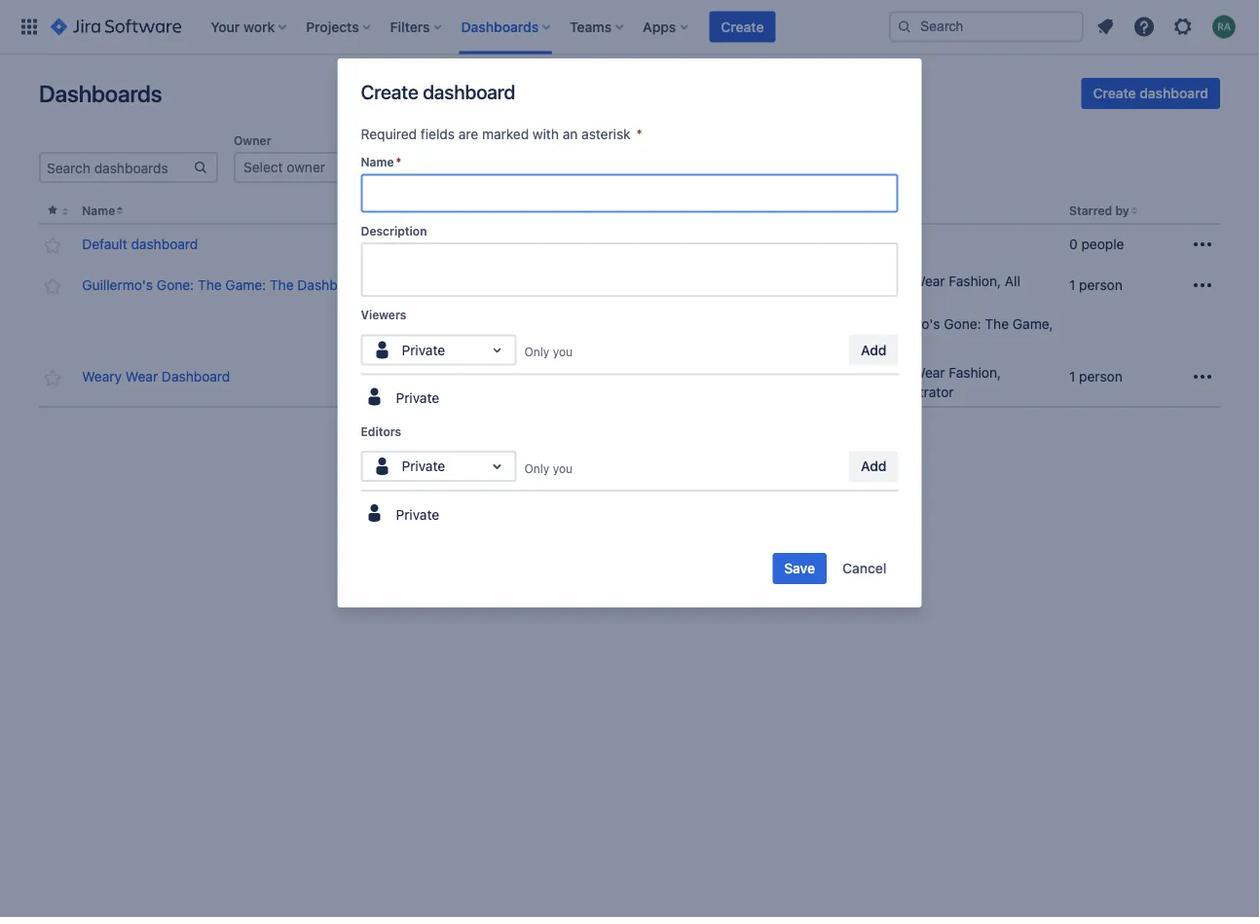 Task type: locate. For each thing, give the bounding box(es) containing it.
1 person from the top
[[1080, 277, 1123, 293]]

2 horizontal spatial the
[[985, 316, 1009, 332]]

0 horizontal spatial dashboard
[[131, 236, 198, 252]]

0 vertical spatial gone:
[[157, 277, 194, 293]]

fashion,
[[949, 273, 1002, 290], [714, 365, 766, 381], [949, 365, 1002, 381]]

dashboard
[[298, 277, 366, 293], [162, 369, 230, 385]]

name for name
[[82, 204, 115, 218]]

weary wear dashboard link
[[82, 367, 230, 387]]

by
[[1116, 204, 1130, 218]]

1 vertical spatial *
[[396, 155, 402, 169]]

0 horizontal spatial editors
[[361, 425, 402, 438]]

1 vertical spatial 1
[[1070, 369, 1076, 385]]

2 add from the top
[[861, 458, 887, 474]]

gone: inside guillermo's gone: the game, all roles
[[944, 316, 982, 332]]

0 horizontal spatial create
[[361, 80, 419, 103]]

* right asterisk
[[637, 126, 643, 142]]

add
[[861, 342, 887, 358], [861, 458, 887, 474]]

create banner
[[0, 0, 1260, 55]]

1 horizontal spatial select
[[454, 159, 494, 175]]

weary wear dashboard
[[82, 369, 230, 385]]

0 vertical spatial editors
[[835, 204, 875, 218]]

the left game,
[[985, 316, 1009, 332]]

owner up select owner
[[234, 133, 271, 147]]

0 vertical spatial you
[[553, 345, 573, 359]]

select left owner
[[244, 159, 283, 175]]

name inside dashboards details element
[[82, 204, 115, 218]]

select for select project
[[454, 159, 494, 175]]

1 only you from the top
[[525, 345, 573, 359]]

dashboard inside create dashboard button
[[1140, 85, 1209, 101]]

1 horizontal spatial dashboard
[[298, 277, 366, 293]]

guillermo's for guillermo's gone: the game, all roles
[[870, 316, 941, 332]]

the left game:
[[198, 277, 222, 293]]

guillermo's up weary wear fashion, administrator
[[870, 316, 941, 332]]

dashboard inside guillermo's gone: the game: the dashboard link
[[298, 277, 366, 293]]

person
[[1080, 277, 1123, 293], [1080, 369, 1123, 385]]

select for select group
[[664, 159, 704, 175]]

description
[[361, 224, 427, 238]]

1
[[1070, 277, 1076, 293], [1070, 369, 1076, 385]]

1 vertical spatial roles
[[889, 336, 920, 352]]

1 vertical spatial gone:
[[944, 316, 982, 332]]

2 horizontal spatial all
[[1005, 273, 1021, 290]]

3 select from the left
[[664, 159, 704, 175]]

gone:
[[157, 277, 194, 293], [944, 316, 982, 332]]

0
[[1070, 236, 1078, 252]]

viewers up the viewers text field
[[361, 308, 407, 322]]

1 horizontal spatial all
[[870, 336, 885, 352]]

add button up administrator
[[850, 335, 899, 366]]

0 horizontal spatial guillermo's
[[82, 277, 153, 293]]

create inside primary element
[[721, 19, 764, 35]]

owner up description
[[376, 204, 414, 218]]

2 1 from the top
[[1070, 369, 1076, 385]]

project
[[497, 159, 542, 175]]

0 horizontal spatial gone:
[[157, 277, 194, 293]]

2 horizontal spatial dashboard
[[1140, 85, 1209, 101]]

weary
[[870, 273, 910, 290], [635, 365, 674, 381], [870, 365, 910, 381], [82, 369, 122, 385]]

create dashboard inside button
[[1094, 85, 1209, 101]]

person for weary wear dashboard
[[1080, 369, 1123, 385]]

guillermo's inside guillermo's gone: the game, all roles
[[870, 316, 941, 332]]

0 horizontal spatial all
[[770, 365, 786, 381]]

0 horizontal spatial weary wear fashion, all roles
[[635, 365, 786, 401]]

gone: for game,
[[944, 316, 982, 332]]

1 vertical spatial person
[[1080, 369, 1123, 385]]

0 vertical spatial viewers
[[599, 204, 645, 218]]

1 vertical spatial guillermo's
[[870, 316, 941, 332]]

2 you from the top
[[553, 462, 573, 475]]

0 vertical spatial 1 person
[[1070, 277, 1123, 293]]

1 vertical spatial add
[[861, 458, 887, 474]]

select for select owner
[[244, 159, 283, 175]]

1 horizontal spatial weary wear fashion, all roles
[[870, 273, 1021, 309]]

select
[[244, 159, 283, 175], [454, 159, 494, 175], [664, 159, 704, 175]]

1 horizontal spatial create
[[721, 19, 764, 35]]

0 horizontal spatial name
[[82, 204, 115, 218]]

Search field
[[890, 11, 1084, 42]]

you for editors
[[553, 462, 573, 475]]

jira software image
[[51, 15, 181, 38], [51, 15, 181, 38]]

1 vertical spatial dashboard
[[162, 369, 230, 385]]

1 1 person from the top
[[1070, 277, 1123, 293]]

guillermo's for guillermo's gone: the game: the dashboard
[[82, 277, 153, 293]]

add down administrator
[[861, 458, 887, 474]]

save
[[785, 561, 816, 577]]

1 horizontal spatial name
[[361, 155, 394, 169]]

dashboard
[[423, 80, 516, 103], [1140, 85, 1209, 101], [131, 236, 198, 252]]

guillermo's
[[82, 277, 153, 293], [870, 316, 941, 332]]

1 person
[[1070, 277, 1123, 293], [1070, 369, 1123, 385]]

1 vertical spatial you
[[553, 462, 573, 475]]

1 person for weary wear dashboard
[[1070, 369, 1123, 385]]

0 vertical spatial person
[[1080, 277, 1123, 293]]

0 horizontal spatial dashboard
[[162, 369, 230, 385]]

private
[[870, 236, 913, 252], [402, 342, 445, 358], [396, 390, 440, 406], [402, 458, 445, 474], [396, 507, 440, 523]]

select project
[[454, 159, 542, 175]]

default dashboard link
[[82, 235, 198, 254]]

1 vertical spatial viewers
[[361, 308, 407, 322]]

0 vertical spatial *
[[637, 126, 643, 142]]

game,
[[1013, 316, 1054, 332]]

1 vertical spatial weary wear fashion, all roles
[[635, 365, 786, 401]]

2 only from the top
[[525, 462, 550, 475]]

0 vertical spatial all
[[1005, 273, 1021, 290]]

roles inside guillermo's gone: the game, all roles
[[889, 336, 920, 352]]

guillermo's gone: the game, all roles
[[870, 316, 1054, 352]]

the right game:
[[270, 277, 294, 293]]

1 horizontal spatial the
[[270, 277, 294, 293]]

*
[[637, 126, 643, 142], [396, 155, 402, 169]]

group
[[708, 159, 745, 175]]

name button
[[82, 204, 115, 218]]

star guillermo's gone: the game: the dashboard image
[[41, 275, 64, 298]]

Editors text field
[[371, 457, 374, 476]]

weary wear fashion, all roles
[[870, 273, 1021, 309], [635, 365, 786, 401]]

create dashboard button
[[1082, 78, 1221, 109]]

* down required
[[396, 155, 402, 169]]

2 person from the top
[[1080, 369, 1123, 385]]

you
[[553, 345, 573, 359], [553, 462, 573, 475]]

0 horizontal spatial the
[[198, 277, 222, 293]]

star default dashboard image
[[41, 234, 64, 257]]

create button
[[710, 11, 776, 42]]

add button down administrator
[[850, 451, 899, 482]]

name down required
[[361, 155, 394, 169]]

2 horizontal spatial select
[[664, 159, 704, 175]]

1 select from the left
[[244, 159, 283, 175]]

2 only you from the top
[[525, 462, 573, 475]]

0 vertical spatial name
[[361, 155, 394, 169]]

viewers up public
[[599, 204, 645, 218]]

1 vertical spatial only
[[525, 462, 550, 475]]

1 vertical spatial add button
[[850, 451, 899, 482]]

only for viewers
[[525, 345, 550, 359]]

0 vertical spatial roles
[[870, 293, 900, 309]]

open image
[[398, 156, 421, 179], [608, 156, 631, 179], [818, 156, 842, 179], [486, 455, 509, 478]]

marked
[[482, 126, 529, 142]]

1 horizontal spatial *
[[637, 126, 643, 142]]

add up administrator
[[861, 342, 887, 358]]

guillermo's down default
[[82, 277, 153, 293]]

1 horizontal spatial editors
[[835, 204, 875, 218]]

game:
[[225, 277, 266, 293]]

you for viewers
[[553, 345, 573, 359]]

guillermo's gone: the game: the dashboard link
[[82, 276, 366, 295]]

add for viewers
[[861, 342, 887, 358]]

0 vertical spatial guillermo's
[[82, 277, 153, 293]]

0 vertical spatial only
[[525, 345, 550, 359]]

select left group
[[664, 159, 704, 175]]

1 vertical spatial only you
[[525, 462, 573, 475]]

0 vertical spatial add
[[861, 342, 887, 358]]

add button
[[850, 335, 899, 366], [850, 451, 899, 482]]

editors
[[835, 204, 875, 218], [361, 425, 402, 438]]

fields
[[421, 126, 455, 142]]

0 horizontal spatial select
[[244, 159, 283, 175]]

fashion, inside weary wear fashion, administrator
[[949, 365, 1002, 381]]

gone: down default dashboard link
[[157, 277, 194, 293]]

the inside guillermo's gone: the game, all roles
[[985, 316, 1009, 332]]

1 add from the top
[[861, 342, 887, 358]]

private inside dashboards details element
[[870, 236, 913, 252]]

1 vertical spatial name
[[82, 204, 115, 218]]

2 vertical spatial all
[[770, 365, 786, 381]]

create dashboard
[[361, 80, 516, 103], [1094, 85, 1209, 101]]

add button for viewers
[[850, 335, 899, 366]]

1 add button from the top
[[850, 335, 899, 366]]

only
[[525, 345, 550, 359], [525, 462, 550, 475]]

None field
[[363, 176, 897, 211]]

0 vertical spatial only you
[[525, 345, 573, 359]]

dashboard inside default dashboard link
[[131, 236, 198, 252]]

roles
[[870, 293, 900, 309], [889, 336, 920, 352], [635, 384, 665, 401]]

0 vertical spatial 1
[[1070, 277, 1076, 293]]

2 1 person from the top
[[1070, 369, 1123, 385]]

gone: up weary wear fashion, administrator
[[944, 316, 982, 332]]

create
[[721, 19, 764, 35], [361, 80, 419, 103], [1094, 85, 1137, 101]]

2 select from the left
[[454, 159, 494, 175]]

guillermo's gone: the game: the dashboard
[[82, 277, 366, 293]]

the
[[198, 277, 222, 293], [270, 277, 294, 293], [985, 316, 1009, 332]]

open image
[[486, 339, 509, 362]]

select down project
[[454, 159, 494, 175]]

0 vertical spatial owner
[[234, 133, 271, 147]]

owner
[[234, 133, 271, 147], [376, 204, 414, 218]]

name
[[361, 155, 394, 169], [82, 204, 115, 218]]

1 horizontal spatial guillermo's
[[870, 316, 941, 332]]

public
[[635, 236, 673, 252]]

1 vertical spatial all
[[870, 336, 885, 352]]

1 only from the top
[[525, 345, 550, 359]]

1 person for guillermo's gone: the game: the dashboard
[[1070, 277, 1123, 293]]

1 for weary wear dashboard
[[1070, 369, 1076, 385]]

1 horizontal spatial gone:
[[944, 316, 982, 332]]

2 add button from the top
[[850, 451, 899, 482]]

dashboard down description
[[298, 277, 366, 293]]

all
[[1005, 273, 1021, 290], [870, 336, 885, 352], [770, 365, 786, 381]]

only you
[[525, 345, 573, 359], [525, 462, 573, 475]]

the for all
[[985, 316, 1009, 332]]

save button
[[773, 553, 827, 585]]

1 horizontal spatial viewers
[[599, 204, 645, 218]]

required fields are marked with an asterisk *
[[361, 126, 643, 142]]

dashboards
[[39, 80, 162, 107]]

1 horizontal spatial owner
[[376, 204, 414, 218]]

0 vertical spatial add button
[[850, 335, 899, 366]]

open image for select project
[[608, 156, 631, 179]]

1 vertical spatial 1 person
[[1070, 369, 1123, 385]]

Description text field
[[361, 243, 899, 297]]

dashboard down guillermo's gone: the game: the dashboard link
[[162, 369, 230, 385]]

1 you from the top
[[553, 345, 573, 359]]

dashboard inside the weary wear dashboard "link"
[[162, 369, 230, 385]]

required
[[361, 126, 417, 142]]

0 vertical spatial dashboard
[[298, 277, 366, 293]]

wear
[[913, 273, 946, 290], [678, 365, 710, 381], [913, 365, 946, 381], [126, 369, 158, 385]]

1 vertical spatial owner
[[376, 204, 414, 218]]

1 1 from the top
[[1070, 277, 1076, 293]]

name up default
[[82, 204, 115, 218]]

only you for editors
[[525, 462, 573, 475]]

viewers
[[599, 204, 645, 218], [361, 308, 407, 322]]

editors inside dashboards details element
[[835, 204, 875, 218]]

1 horizontal spatial create dashboard
[[1094, 85, 1209, 101]]



Task type: describe. For each thing, give the bounding box(es) containing it.
0 horizontal spatial create dashboard
[[361, 80, 516, 103]]

primary element
[[12, 0, 890, 54]]

wear inside "link"
[[126, 369, 158, 385]]

only for editors
[[525, 462, 550, 475]]

name for name *
[[361, 155, 394, 169]]

starred
[[1070, 204, 1113, 218]]

0 horizontal spatial owner
[[234, 133, 271, 147]]

wear inside weary wear fashion, administrator
[[913, 365, 946, 381]]

starred by button
[[1070, 204, 1130, 218]]

search image
[[897, 19, 913, 35]]

name *
[[361, 155, 402, 169]]

owner inside dashboards details element
[[376, 204, 414, 218]]

1 vertical spatial editors
[[361, 425, 402, 438]]

add for editors
[[861, 458, 887, 474]]

people
[[1082, 236, 1125, 252]]

select group
[[664, 159, 745, 175]]

0 horizontal spatial *
[[396, 155, 402, 169]]

viewers inside dashboards details element
[[599, 204, 645, 218]]

open image for select owner
[[398, 156, 421, 179]]

an
[[563, 126, 578, 142]]

select owner
[[244, 159, 325, 175]]

cancel
[[843, 561, 887, 577]]

dashboards details element
[[37, 199, 1221, 408]]

Search dashboards text field
[[41, 154, 193, 181]]

starred by
[[1070, 204, 1130, 218]]

person for guillermo's gone: the game: the dashboard
[[1080, 277, 1123, 293]]

open image for select group
[[818, 156, 842, 179]]

0 horizontal spatial viewers
[[361, 308, 407, 322]]

project
[[444, 133, 485, 147]]

only you for viewers
[[525, 345, 573, 359]]

owner button
[[376, 204, 414, 218]]

default dashboard
[[82, 236, 198, 252]]

Viewers text field
[[371, 340, 374, 360]]

weary inside weary wear fashion, administrator
[[870, 365, 910, 381]]

2 vertical spatial roles
[[635, 384, 665, 401]]

0 vertical spatial weary wear fashion, all roles
[[870, 273, 1021, 309]]

0 people
[[1070, 236, 1125, 252]]

add button for editors
[[850, 451, 899, 482]]

asterisk
[[582, 126, 631, 142]]

2 horizontal spatial create
[[1094, 85, 1137, 101]]

administrator
[[870, 384, 954, 401]]

cancel button
[[831, 553, 899, 585]]

all inside guillermo's gone: the game, all roles
[[870, 336, 885, 352]]

gone: for game:
[[157, 277, 194, 293]]

1 horizontal spatial dashboard
[[423, 80, 516, 103]]

1 for guillermo's gone: the game: the dashboard
[[1070, 277, 1076, 293]]

are
[[459, 126, 479, 142]]

weary wear fashion, administrator
[[870, 365, 1002, 401]]

default
[[82, 236, 127, 252]]

star weary wear dashboard image
[[41, 366, 64, 390]]

the for the
[[198, 277, 222, 293]]

owner
[[287, 159, 325, 175]]

weary inside "link"
[[82, 369, 122, 385]]

with
[[533, 126, 559, 142]]



Task type: vqa. For each thing, say whether or not it's contained in the screenshot.
the rightmost bluehost
no



